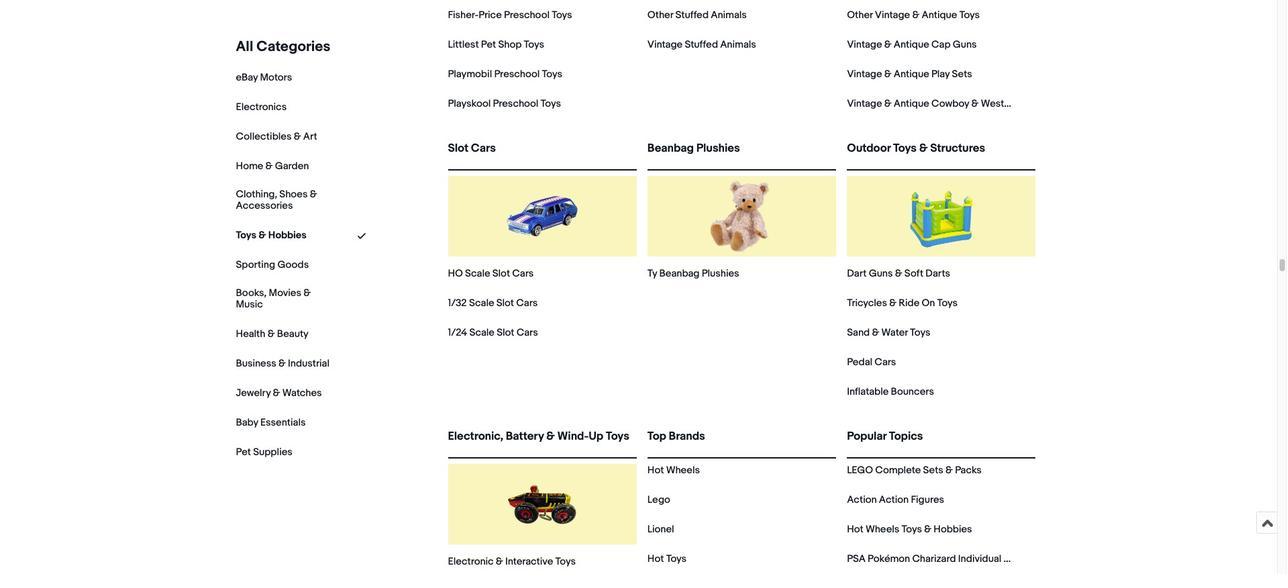 Task type: describe. For each thing, give the bounding box(es) containing it.
dart
[[848, 267, 867, 280]]

baby essentials
[[236, 416, 306, 429]]

collectibles
[[236, 130, 292, 143]]

1/32 scale slot cars
[[448, 297, 538, 310]]

& right electronic
[[496, 555, 503, 568]]

wheels for hot wheels toys & hobbies
[[866, 523, 900, 536]]

vintage & antique cowboy & western toys
[[848, 97, 1042, 110]]

preschool for playmobil
[[495, 68, 540, 81]]

vintage for vintage & antique play sets
[[848, 68, 883, 81]]

lego complete sets & packs link
[[848, 464, 982, 477]]

cowboy
[[932, 97, 970, 110]]

& left soft
[[896, 267, 903, 280]]

psa
[[848, 553, 866, 565]]

1/24 scale slot cars
[[448, 326, 538, 339]]

ebay motors
[[236, 71, 292, 84]]

slot cars
[[448, 142, 496, 155]]

pet supplies
[[236, 446, 293, 458]]

packs
[[956, 464, 982, 477]]

pedal cars
[[848, 356, 897, 369]]

all
[[236, 38, 254, 56]]

0 vertical spatial preschool
[[504, 9, 550, 21]]

ty beanbag plushies
[[648, 267, 740, 280]]

& right business
[[279, 357, 286, 370]]

sporting goods
[[236, 258, 309, 271]]

western
[[982, 97, 1019, 110]]

hot for hot wheels
[[648, 464, 664, 477]]

1 vertical spatial guns
[[869, 267, 893, 280]]

interactive
[[506, 555, 554, 568]]

ride
[[899, 297, 920, 310]]

electronic
[[448, 555, 494, 568]]

other stuffed animals
[[648, 9, 747, 21]]

movies
[[269, 287, 301, 299]]

fisher-price preschool toys
[[448, 9, 573, 21]]

home
[[236, 160, 263, 173]]

stuffed for other
[[676, 9, 709, 21]]

electronic, battery & wind-up toys link
[[448, 430, 637, 455]]

inflatable bouncers link
[[848, 385, 935, 398]]

& left ride
[[890, 297, 897, 310]]

littlest pet shop toys link
[[448, 38, 545, 51]]

& right home
[[266, 160, 273, 173]]

vintage for vintage stuffed animals
[[648, 38, 683, 51]]

sporting goods link
[[236, 258, 309, 271]]

clothing,
[[236, 188, 277, 201]]

top brands
[[648, 430, 706, 443]]

wheels for hot wheels
[[667, 464, 700, 477]]

tricycles & ride on toys link
[[848, 297, 958, 310]]

slot down playskool at top
[[448, 142, 469, 155]]

jewelry & watches link
[[236, 387, 322, 399]]

& left art
[[294, 130, 301, 143]]

cars right pedal
[[875, 356, 897, 369]]

baby
[[236, 416, 258, 429]]

play
[[932, 68, 950, 81]]

dart guns & soft darts link
[[848, 267, 951, 280]]

littlest pet shop toys
[[448, 38, 545, 51]]

outdoor toys & structures link
[[848, 142, 1036, 167]]

electronics
[[236, 101, 287, 113]]

0 vertical spatial plushies
[[697, 142, 740, 155]]

complete
[[876, 464, 921, 477]]

brands
[[669, 430, 706, 443]]

health & beauty
[[236, 327, 309, 340]]

goods
[[278, 258, 309, 271]]

1/24
[[448, 326, 467, 339]]

pedal cars link
[[848, 356, 897, 369]]

2 action from the left
[[880, 494, 909, 506]]

& down figures
[[925, 523, 932, 536]]

vintage for vintage & antique cap guns
[[848, 38, 883, 51]]

ho scale slot cars link
[[448, 267, 534, 280]]

littlest
[[448, 38, 479, 51]]

toys & hobbies link
[[236, 229, 307, 242]]

popular topics
[[848, 430, 924, 443]]

1 horizontal spatial guns
[[953, 38, 977, 51]]

lego link
[[648, 494, 671, 506]]

cap
[[932, 38, 951, 51]]

vintage stuffed animals link
[[648, 38, 757, 51]]

1/32 scale slot cars link
[[448, 297, 538, 310]]

ebay motors link
[[236, 71, 292, 84]]

& right the health
[[268, 327, 275, 340]]

individual
[[959, 553, 1002, 565]]

fisher-
[[448, 9, 479, 21]]

& right jewelry
[[273, 387, 280, 399]]

1 horizontal spatial pet
[[481, 38, 496, 51]]

slot cars link
[[448, 142, 637, 167]]

playmobil
[[448, 68, 492, 81]]

collectibles & art link
[[236, 130, 317, 143]]

dart guns & soft darts
[[848, 267, 951, 280]]

electronic, battery & wind-up toys
[[448, 430, 630, 443]]

1 vertical spatial beanbag
[[660, 267, 700, 280]]

books,
[[236, 287, 267, 299]]

psa pokémon charizard individual cards link
[[848, 553, 1032, 565]]

antique for cowboy
[[894, 97, 930, 110]]

lionel link
[[648, 523, 675, 536]]

playskool
[[448, 97, 491, 110]]

1/32
[[448, 297, 467, 310]]

hot toys
[[648, 553, 687, 565]]

animals for vintage stuffed animals
[[721, 38, 757, 51]]

vintage up vintage & antique cap guns link
[[876, 9, 911, 21]]

scale for 1/32
[[469, 297, 495, 310]]

ho
[[448, 267, 463, 280]]



Task type: vqa. For each thing, say whether or not it's contained in the screenshot.
$139.00 on the right top of page
no



Task type: locate. For each thing, give the bounding box(es) containing it.
other up vintage stuffed animals
[[648, 9, 674, 21]]

scale right 1/32
[[469, 297, 495, 310]]

other
[[648, 9, 674, 21], [848, 9, 873, 21]]

scale
[[465, 267, 491, 280], [469, 297, 495, 310], [470, 326, 495, 339]]

hot wheels toys & hobbies link
[[848, 523, 973, 536]]

vintage & antique play sets
[[848, 68, 973, 81]]

animals for other stuffed animals
[[711, 9, 747, 21]]

slot cars image
[[502, 176, 583, 257]]

other for other vintage & antique toys
[[848, 9, 873, 21]]

& right cowboy
[[972, 97, 979, 110]]

cars for 1/32 scale slot cars
[[517, 297, 538, 310]]

sets up figures
[[924, 464, 944, 477]]

shop
[[499, 38, 522, 51]]

& down vintage & antique play sets 'link' at the top right
[[885, 97, 892, 110]]

hobbies up the psa pokémon charizard individual cards
[[934, 523, 973, 536]]

action down lego
[[848, 494, 877, 506]]

lionel
[[648, 523, 675, 536]]

guns right cap
[[953, 38, 977, 51]]

vintage down vintage & antique cap guns link
[[848, 68, 883, 81]]

popular
[[848, 430, 887, 443]]

scale for 1/24
[[470, 326, 495, 339]]

1 action from the left
[[848, 494, 877, 506]]

vintage up vintage & antique play sets
[[848, 38, 883, 51]]

vintage
[[876, 9, 911, 21], [648, 38, 683, 51], [848, 38, 883, 51], [848, 68, 883, 81], [848, 97, 883, 110]]

industrial
[[288, 357, 330, 370]]

slot for 1/32 scale slot cars
[[497, 297, 514, 310]]

1 horizontal spatial sets
[[953, 68, 973, 81]]

electronic & interactive toys link
[[448, 555, 576, 568]]

preschool up shop at the top left of page
[[504, 9, 550, 21]]

outdoor toys & structures image
[[902, 176, 982, 257]]

& inside clothing, shoes & accessories
[[310, 188, 317, 201]]

& right sand
[[873, 326, 880, 339]]

0 horizontal spatial hobbies
[[268, 229, 307, 242]]

vintage up outdoor on the top right of the page
[[848, 97, 883, 110]]

books, movies & music link
[[236, 287, 330, 311]]

1 other from the left
[[648, 9, 674, 21]]

cars for ho scale slot cars
[[513, 267, 534, 280]]

darts
[[926, 267, 951, 280]]

guns
[[953, 38, 977, 51], [869, 267, 893, 280]]

scale right 1/24
[[470, 326, 495, 339]]

outdoor
[[848, 142, 891, 155]]

essentials
[[260, 416, 306, 429]]

vintage & antique play sets link
[[848, 68, 973, 81]]

1 horizontal spatial hobbies
[[934, 523, 973, 536]]

playmobil preschool toys
[[448, 68, 563, 81]]

music
[[236, 298, 263, 311]]

& right movies
[[304, 287, 311, 299]]

0 vertical spatial scale
[[465, 267, 491, 280]]

outdoor toys & structures
[[848, 142, 986, 155]]

& up vintage & antique cap guns link
[[913, 9, 920, 21]]

1 vertical spatial sets
[[924, 464, 944, 477]]

topics
[[890, 430, 924, 443]]

0 vertical spatial animals
[[711, 9, 747, 21]]

vintage & antique cap guns
[[848, 38, 977, 51]]

pokémon
[[868, 553, 911, 565]]

wind-
[[558, 430, 589, 443]]

beanbag inside the beanbag plushies link
[[648, 142, 694, 155]]

0 horizontal spatial sets
[[924, 464, 944, 477]]

1 vertical spatial pet
[[236, 446, 251, 458]]

hobbies up goods
[[268, 229, 307, 242]]

stuffed down other stuffed animals
[[685, 38, 718, 51]]

0 horizontal spatial wheels
[[667, 464, 700, 477]]

slot up 1/24 scale slot cars
[[497, 297, 514, 310]]

0 horizontal spatial other
[[648, 9, 674, 21]]

& left structures
[[920, 142, 928, 155]]

other vintage & antique toys link
[[848, 9, 980, 21]]

other for other stuffed animals
[[648, 9, 674, 21]]

antique down vintage & antique play sets 'link' at the top right
[[894, 97, 930, 110]]

slot for ho scale slot cars
[[493, 267, 510, 280]]

beanbag plushies image
[[702, 176, 783, 257]]

0 vertical spatial wheels
[[667, 464, 700, 477]]

& left packs
[[946, 464, 953, 477]]

1 vertical spatial hobbies
[[934, 523, 973, 536]]

0 vertical spatial sets
[[953, 68, 973, 81]]

scale right ho
[[465, 267, 491, 280]]

beanbag plushies
[[648, 142, 740, 155]]

action action figures
[[848, 494, 945, 506]]

sets right play
[[953, 68, 973, 81]]

lego complete sets & packs
[[848, 464, 982, 477]]

antique left play
[[894, 68, 930, 81]]

animals up vintage stuffed animals
[[711, 9, 747, 21]]

1 vertical spatial plushies
[[702, 267, 740, 280]]

pet left shop at the top left of page
[[481, 38, 496, 51]]

0 vertical spatial stuffed
[[676, 9, 709, 21]]

0 horizontal spatial action
[[848, 494, 877, 506]]

hot up lego link at the right
[[648, 464, 664, 477]]

0 vertical spatial guns
[[953, 38, 977, 51]]

playskool preschool toys link
[[448, 97, 561, 110]]

0 horizontal spatial guns
[[869, 267, 893, 280]]

sand & water toys link
[[848, 326, 931, 339]]

pedal
[[848, 356, 873, 369]]

inflatable
[[848, 385, 889, 398]]

vintage down other stuffed animals
[[648, 38, 683, 51]]

0 vertical spatial beanbag
[[648, 142, 694, 155]]

0 horizontal spatial pet
[[236, 446, 251, 458]]

hot for hot toys
[[648, 553, 664, 565]]

1/24 scale slot cars link
[[448, 326, 538, 339]]

hot wheels
[[648, 464, 700, 477]]

cars up 1/32 scale slot cars "link"
[[513, 267, 534, 280]]

stuffed for vintage
[[685, 38, 718, 51]]

cars down 1/32 scale slot cars
[[517, 326, 538, 339]]

2 vertical spatial scale
[[470, 326, 495, 339]]

1 vertical spatial wheels
[[866, 523, 900, 536]]

vintage for vintage & antique cowboy & western toys
[[848, 97, 883, 110]]

tricycles
[[848, 297, 888, 310]]

preschool down playmobil preschool toys link
[[493, 97, 539, 110]]

electronic,
[[448, 430, 504, 443]]

preschool for playskool
[[493, 97, 539, 110]]

art
[[303, 130, 317, 143]]

antique up cap
[[922, 9, 958, 21]]

antique for play
[[894, 68, 930, 81]]

up
[[589, 430, 604, 443]]

1 vertical spatial preschool
[[495, 68, 540, 81]]

tricycles & ride on toys
[[848, 297, 958, 310]]

1 vertical spatial hot
[[848, 523, 864, 536]]

watches
[[283, 387, 322, 399]]

2 other from the left
[[848, 9, 873, 21]]

slot up 1/32 scale slot cars "link"
[[493, 267, 510, 280]]

ty beanbag plushies link
[[648, 267, 740, 280]]

ho scale slot cars
[[448, 267, 534, 280]]

0 vertical spatial hot
[[648, 464, 664, 477]]

stuffed up vintage stuffed animals
[[676, 9, 709, 21]]

cars
[[471, 142, 496, 155], [513, 267, 534, 280], [517, 297, 538, 310], [517, 326, 538, 339], [875, 356, 897, 369]]

other stuffed animals link
[[648, 9, 747, 21]]

business & industrial
[[236, 357, 330, 370]]

figures
[[912, 494, 945, 506]]

hot wheels toys & hobbies
[[848, 523, 973, 536]]

1 vertical spatial stuffed
[[685, 38, 718, 51]]

cars up 1/24 scale slot cars link
[[517, 297, 538, 310]]

& up vintage & antique play sets
[[885, 38, 892, 51]]

hot for hot wheels toys & hobbies
[[848, 523, 864, 536]]

beauty
[[277, 327, 309, 340]]

1 vertical spatial scale
[[469, 297, 495, 310]]

& down vintage & antique cap guns link
[[885, 68, 892, 81]]

preschool down shop at the top left of page
[[495, 68, 540, 81]]

&
[[913, 9, 920, 21], [885, 38, 892, 51], [885, 68, 892, 81], [885, 97, 892, 110], [972, 97, 979, 110], [294, 130, 301, 143], [920, 142, 928, 155], [266, 160, 273, 173], [310, 188, 317, 201], [259, 229, 266, 242], [896, 267, 903, 280], [304, 287, 311, 299], [890, 297, 897, 310], [873, 326, 880, 339], [268, 327, 275, 340], [279, 357, 286, 370], [273, 387, 280, 399], [547, 430, 555, 443], [946, 464, 953, 477], [925, 523, 932, 536], [496, 555, 503, 568]]

beanbag
[[648, 142, 694, 155], [660, 267, 700, 280]]

charizard
[[913, 553, 957, 565]]

action action figures link
[[848, 494, 945, 506]]

shoes
[[280, 188, 308, 201]]

slot for 1/24 scale slot cars
[[497, 326, 515, 339]]

& right shoes
[[310, 188, 317, 201]]

hot up psa
[[848, 523, 864, 536]]

animals down other stuffed animals
[[721, 38, 757, 51]]

2 vertical spatial preschool
[[493, 97, 539, 110]]

ebay
[[236, 71, 258, 84]]

& inside books, movies & music
[[304, 287, 311, 299]]

other up vintage & antique cap guns link
[[848, 9, 873, 21]]

business & industrial link
[[236, 357, 330, 370]]

& down accessories
[[259, 229, 266, 242]]

1 horizontal spatial action
[[880, 494, 909, 506]]

health
[[236, 327, 266, 340]]

business
[[236, 357, 276, 370]]

guns right dart
[[869, 267, 893, 280]]

& left wind-
[[547, 430, 555, 443]]

1 horizontal spatial wheels
[[866, 523, 900, 536]]

hot down the "lionel" link
[[648, 553, 664, 565]]

electronic, battery & wind-up toys image
[[502, 464, 583, 545]]

stuffed
[[676, 9, 709, 21], [685, 38, 718, 51]]

water
[[882, 326, 908, 339]]

soft
[[905, 267, 924, 280]]

vintage stuffed animals
[[648, 38, 757, 51]]

0 vertical spatial pet
[[481, 38, 496, 51]]

action down complete
[[880, 494, 909, 506]]

health & beauty link
[[236, 327, 309, 340]]

playmobil preschool toys link
[[448, 68, 563, 81]]

baby essentials link
[[236, 416, 306, 429]]

pet left supplies
[[236, 446, 251, 458]]

2 vertical spatial hot
[[648, 553, 664, 565]]

antique left cap
[[894, 38, 930, 51]]

slot down 1/32 scale slot cars "link"
[[497, 326, 515, 339]]

battery
[[506, 430, 544, 443]]

1 horizontal spatial other
[[848, 9, 873, 21]]

pet supplies link
[[236, 446, 293, 458]]

sand
[[848, 326, 870, 339]]

jewelry & watches
[[236, 387, 322, 399]]

1 vertical spatial animals
[[721, 38, 757, 51]]

wheels up pokémon
[[866, 523, 900, 536]]

lego
[[648, 494, 671, 506]]

cars for 1/24 scale slot cars
[[517, 326, 538, 339]]

antique for cap
[[894, 38, 930, 51]]

wheels down brands
[[667, 464, 700, 477]]

electronics link
[[236, 101, 287, 113]]

cars down playskool at top
[[471, 142, 496, 155]]

0 vertical spatial hobbies
[[268, 229, 307, 242]]

scale for ho
[[465, 267, 491, 280]]



